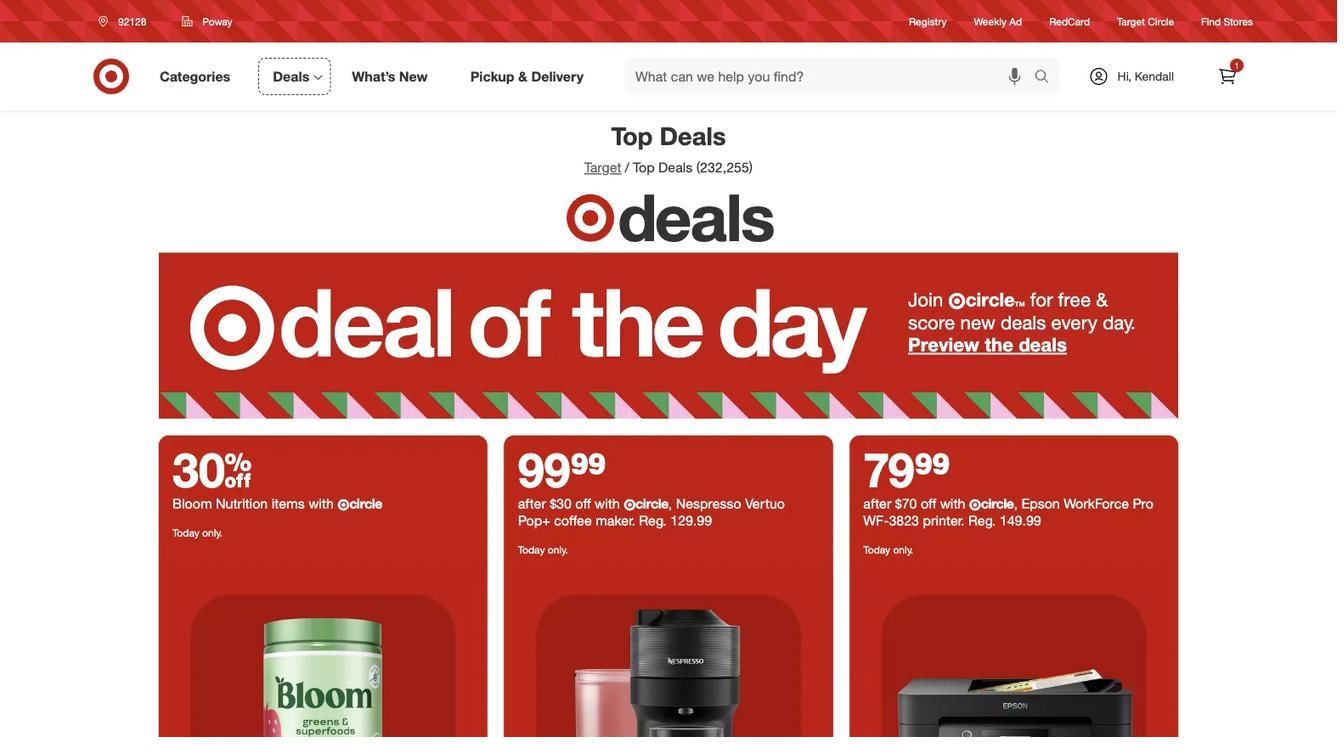 Task type: locate. For each thing, give the bounding box(es) containing it.
off for 99
[[575, 496, 591, 512]]

2 horizontal spatial only.
[[893, 543, 913, 556]]

after up pop+ coffee
[[518, 496, 546, 512]]

1 after from the left
[[518, 496, 546, 512]]

circle for after $70 off with
[[981, 496, 1014, 512]]

0 horizontal spatial target
[[584, 159, 622, 176]]

today only. down bloom
[[172, 526, 222, 539]]

92128
[[118, 15, 146, 28]]

99 99
[[518, 441, 606, 498]]

weekly ad link
[[974, 14, 1022, 29]]

poway
[[203, 15, 232, 28]]

today only.
[[172, 526, 222, 539], [518, 543, 568, 556], [863, 543, 913, 556]]

deals up (232,255)
[[660, 121, 726, 151]]

only. down pop+ coffee
[[548, 543, 568, 556]]

top up /
[[611, 121, 653, 151]]

2 reg. from the left
[[968, 513, 996, 529]]

for free & score new deals every day. preview the deals
[[908, 287, 1136, 357]]

& right pickup on the top of page
[[518, 68, 528, 85]]

2 after from the left
[[863, 496, 892, 512]]

1 horizontal spatial after
[[863, 496, 892, 512]]

with for 79
[[940, 496, 965, 512]]

after
[[518, 496, 546, 512], [863, 496, 892, 512]]

reg. left the 149.99
[[968, 513, 996, 529]]

& inside 'for free & score new deals every day. preview the deals'
[[1096, 287, 1108, 311]]

0 vertical spatial target
[[1117, 15, 1145, 28]]

off
[[575, 496, 591, 512], [921, 496, 936, 512]]

2 , from the left
[[1014, 496, 1018, 512]]

weekly ad
[[974, 15, 1022, 28]]

target circle
[[1117, 15, 1174, 28]]

0 horizontal spatial today only.
[[172, 526, 222, 539]]

find stores
[[1201, 15, 1253, 28]]

1 horizontal spatial off
[[921, 496, 936, 512]]

, inside , epson workforce pro wf-3823 printer. reg. 149.99
[[1014, 496, 1018, 512]]

hi, kendall
[[1118, 69, 1174, 84]]

0 horizontal spatial today
[[172, 526, 199, 539]]

1 horizontal spatial with
[[595, 496, 620, 512]]

today down bloom
[[172, 526, 199, 539]]

reg.
[[639, 513, 667, 529], [968, 513, 996, 529]]

categories link
[[145, 58, 252, 95]]

printer.
[[923, 513, 965, 529]]

1 vertical spatial target
[[584, 159, 622, 176]]

free
[[1058, 287, 1091, 311]]

1 horizontal spatial today only.
[[518, 543, 568, 556]]

2 horizontal spatial with
[[940, 496, 965, 512]]

target left circle
[[1117, 15, 1145, 28]]

target deal of the day image for after $30 off with
[[504, 563, 833, 737]]

new
[[399, 68, 428, 85]]

129.99
[[670, 513, 712, 529]]

& right free
[[1096, 287, 1108, 311]]

target deal of the day image for bloom nutrition items with
[[159, 563, 487, 737]]

0 vertical spatial deals
[[273, 68, 309, 85]]

weekly
[[974, 15, 1007, 28]]

1 horizontal spatial &
[[1096, 287, 1108, 311]]

today
[[172, 526, 199, 539], [518, 543, 545, 556], [863, 543, 890, 556]]

target left /
[[584, 159, 622, 176]]

2 99 from the left
[[571, 441, 606, 498]]

1 horizontal spatial only.
[[548, 543, 568, 556]]

redcard link
[[1049, 14, 1090, 29]]

What can we help you find? suggestions appear below search field
[[625, 58, 1039, 95]]

, nespresso vertuo pop+ coffee maker. reg. 129.99
[[518, 496, 785, 529]]

kendall
[[1135, 69, 1174, 84]]

reg. inside , epson workforce pro wf-3823 printer. reg. 149.99
[[968, 513, 996, 529]]

top deals target / top deals (232,255)
[[584, 121, 753, 176]]

0 horizontal spatial off
[[575, 496, 591, 512]]

today only. for 99 99
[[518, 543, 568, 556]]

1 off from the left
[[575, 496, 591, 512]]

deals
[[618, 177, 774, 256], [1001, 310, 1046, 334], [1019, 333, 1067, 357]]

find stores link
[[1201, 14, 1253, 29]]

with
[[309, 496, 334, 512], [595, 496, 620, 512], [940, 496, 965, 512]]

pop+ coffee
[[518, 513, 592, 529]]

top right /
[[633, 159, 655, 176]]

after up wf-
[[863, 496, 892, 512]]

2 with from the left
[[595, 496, 620, 512]]

1 reg. from the left
[[639, 513, 667, 529]]

99 for 99
[[571, 441, 606, 498]]

target deal of the day image
[[159, 253, 1178, 419], [850, 563, 1178, 737], [159, 563, 487, 737], [504, 563, 833, 737]]

preview
[[908, 333, 980, 357]]

1 horizontal spatial ,
[[1014, 496, 1018, 512]]

only.
[[202, 526, 222, 539], [548, 543, 568, 556], [893, 543, 913, 556]]

1 horizontal spatial today
[[518, 543, 545, 556]]

registry
[[909, 15, 947, 28]]

redcard
[[1049, 15, 1090, 28]]

0 horizontal spatial ,
[[668, 496, 672, 512]]

score
[[908, 310, 955, 334]]

0 horizontal spatial with
[[309, 496, 334, 512]]

off right $70
[[921, 496, 936, 512]]

pro
[[1133, 496, 1154, 512]]

0 horizontal spatial reg.
[[639, 513, 667, 529]]

deals right /
[[659, 159, 693, 176]]

deals left "what's"
[[273, 68, 309, 85]]

1 vertical spatial &
[[1096, 287, 1108, 311]]

with up maker. at left bottom
[[595, 496, 620, 512]]

, inside , nespresso vertuo pop+ coffee maker. reg. 129.99
[[668, 496, 672, 512]]

&
[[518, 68, 528, 85], [1096, 287, 1108, 311]]

1 99 from the left
[[518, 441, 571, 498]]

99 up pop+ coffee
[[518, 441, 571, 498]]

join
[[908, 287, 943, 311]]

target inside top deals target / top deals (232,255)
[[584, 159, 622, 176]]

99 up printer.
[[915, 441, 950, 498]]

3 99 from the left
[[915, 441, 950, 498]]

only. for 99
[[548, 543, 568, 556]]

off right $30
[[575, 496, 591, 512]]

only. down bloom
[[202, 526, 222, 539]]

top
[[611, 121, 653, 151], [633, 159, 655, 176]]

,
[[668, 496, 672, 512], [1014, 496, 1018, 512]]

today down wf-
[[863, 543, 890, 556]]

today down pop+ coffee
[[518, 543, 545, 556]]

3823
[[889, 513, 919, 529]]

, up 129.99
[[668, 496, 672, 512]]

0 horizontal spatial only.
[[202, 526, 222, 539]]

1 horizontal spatial target
[[1117, 15, 1145, 28]]

circle
[[1148, 15, 1174, 28]]

reg. inside , nespresso vertuo pop+ coffee maker. reg. 129.99
[[639, 513, 667, 529]]

after $30 off with
[[518, 496, 624, 512]]

2 horizontal spatial today
[[863, 543, 890, 556]]

poway button
[[171, 6, 243, 37]]

/
[[625, 159, 629, 176]]

today only. down pop+ coffee
[[518, 543, 568, 556]]

find
[[1201, 15, 1221, 28]]

with up printer.
[[940, 496, 965, 512]]

99 up maker. at left bottom
[[571, 441, 606, 498]]

wf-
[[863, 513, 889, 529]]

target
[[1117, 15, 1145, 28], [584, 159, 622, 176]]

with right items
[[309, 496, 334, 512]]

0 horizontal spatial after
[[518, 496, 546, 512]]

(232,255)
[[696, 159, 753, 176]]

maker.
[[596, 513, 635, 529]]

only. down 3823
[[893, 543, 913, 556]]

2 off from the left
[[921, 496, 936, 512]]

79 99
[[863, 441, 950, 498]]

reg. right maker. at left bottom
[[639, 513, 667, 529]]

2 vertical spatial deals
[[659, 159, 693, 176]]

3 with from the left
[[940, 496, 965, 512]]

circle for bloom nutrition items with
[[349, 496, 382, 512]]

nutrition
[[216, 496, 268, 512]]

2 horizontal spatial today only.
[[863, 543, 913, 556]]

, up the 149.99
[[1014, 496, 1018, 512]]

deals
[[273, 68, 309, 85], [660, 121, 726, 151], [659, 159, 693, 176]]

0 horizontal spatial &
[[518, 68, 528, 85]]

circle
[[966, 287, 1015, 311], [349, 496, 382, 512], [635, 496, 668, 512], [981, 496, 1014, 512]]

1 horizontal spatial reg.
[[968, 513, 996, 529]]

1 , from the left
[[668, 496, 672, 512]]

$30
[[550, 496, 572, 512]]

deals down tm
[[1001, 310, 1046, 334]]

epson
[[1022, 496, 1060, 512]]

$70
[[895, 496, 917, 512]]

99
[[518, 441, 571, 498], [571, 441, 606, 498], [915, 441, 950, 498]]

today for 99
[[518, 543, 545, 556]]

pickup & delivery link
[[456, 58, 605, 95]]

today only. down wf-
[[863, 543, 913, 556]]



Task type: vqa. For each thing, say whether or not it's contained in the screenshot.
THE FRIENDS
no



Task type: describe. For each thing, give the bounding box(es) containing it.
pickup
[[470, 68, 514, 85]]

deals down (232,255)
[[618, 177, 774, 256]]

with for 99
[[595, 496, 620, 512]]

◎
[[949, 291, 966, 310]]

, for 79 99
[[1014, 496, 1018, 512]]

circle for after $30 off with
[[635, 496, 668, 512]]

vertuo
[[745, 496, 785, 512]]

only. for 79
[[893, 543, 913, 556]]

categories
[[160, 68, 230, 85]]

today only. for 79 99
[[863, 543, 913, 556]]

0 vertical spatial top
[[611, 121, 653, 151]]

99 for 79
[[915, 441, 950, 498]]

tm
[[1015, 300, 1025, 308]]

149.99
[[1000, 513, 1041, 529]]

what's new
[[352, 68, 428, 85]]

target link
[[584, 159, 622, 176]]

pickup & delivery
[[470, 68, 584, 85]]

items
[[272, 496, 305, 512]]

deals link
[[258, 58, 331, 95]]

0 vertical spatial &
[[518, 68, 528, 85]]

today for 79
[[863, 543, 890, 556]]

bloom nutrition items with
[[172, 496, 338, 512]]

search
[[1027, 70, 1068, 86]]

, epson workforce pro wf-3823 printer. reg. 149.99
[[863, 496, 1154, 529]]

ad
[[1010, 15, 1022, 28]]

every
[[1051, 310, 1098, 334]]

nespresso
[[676, 496, 741, 512]]

for
[[1030, 287, 1053, 311]]

1 link
[[1209, 58, 1246, 95]]

target image
[[563, 190, 618, 246]]

92128 button
[[88, 6, 164, 37]]

1 vertical spatial top
[[633, 159, 655, 176]]

after $70 off with
[[863, 496, 969, 512]]

what's
[[352, 68, 395, 85]]

new
[[960, 310, 996, 334]]

, for 99 99
[[668, 496, 672, 512]]

target circle link
[[1117, 14, 1174, 29]]

bloom
[[172, 496, 212, 512]]

day.
[[1103, 310, 1136, 334]]

registry link
[[909, 14, 947, 29]]

after for 99
[[518, 496, 546, 512]]

79
[[863, 441, 915, 498]]

hi,
[[1118, 69, 1131, 84]]

1 with from the left
[[309, 496, 334, 512]]

stores
[[1224, 15, 1253, 28]]

after for 79
[[863, 496, 892, 512]]

workforce
[[1064, 496, 1129, 512]]

the
[[985, 333, 1014, 357]]

30
[[172, 441, 252, 498]]

1
[[1235, 60, 1239, 71]]

deals right the
[[1019, 333, 1067, 357]]

what's new link
[[337, 58, 449, 95]]

off for 79
[[921, 496, 936, 512]]

search button
[[1027, 58, 1068, 99]]

target deal of the day image for after $70 off with
[[850, 563, 1178, 737]]

delivery
[[531, 68, 584, 85]]

join ◎ circle tm
[[908, 287, 1025, 311]]

1 vertical spatial deals
[[660, 121, 726, 151]]



